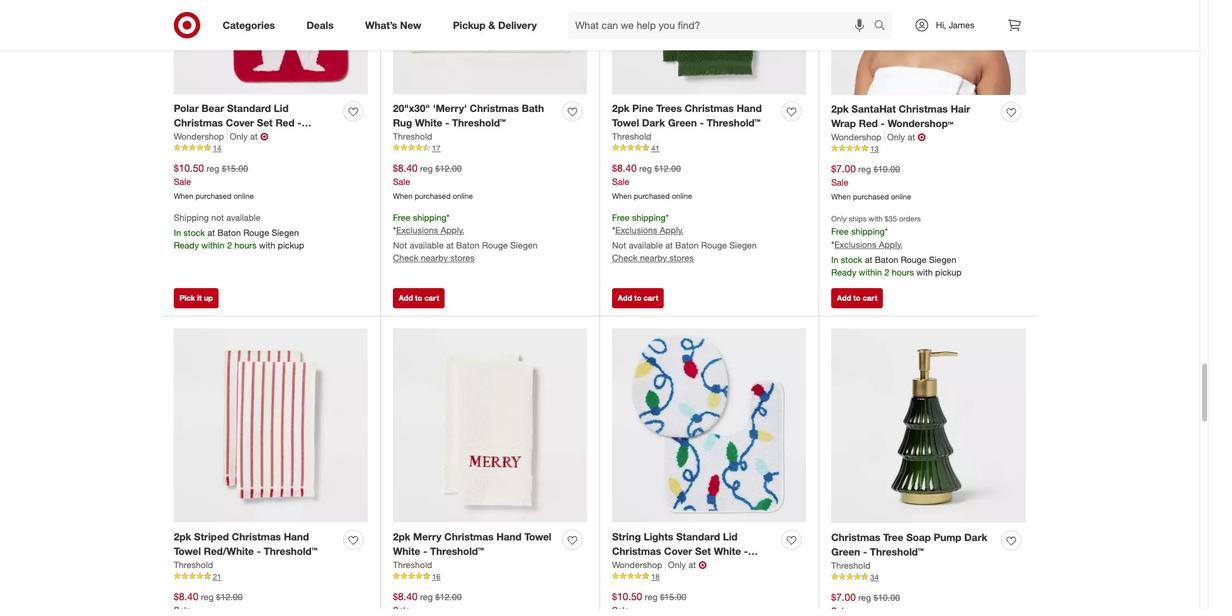 Task type: describe. For each thing, give the bounding box(es) containing it.
not
[[211, 212, 224, 223]]

purchased for red
[[853, 192, 889, 201]]

delivery
[[498, 19, 537, 31]]

reg inside $7.00 reg $10.00
[[859, 593, 871, 603]]

bear
[[202, 102, 224, 115]]

with inside shipping not available in stock at  baton rouge siegen ready within 2 hours with pickup
[[259, 240, 275, 251]]

rouge inside only ships with $35 orders free shipping * * exclusions apply. in stock at  baton rouge siegen ready within 2 hours with pickup
[[901, 254, 927, 265]]

reg down 16 at the left bottom of page
[[420, 592, 433, 603]]

purchased for white
[[415, 191, 451, 201]]

santahat
[[852, 103, 896, 115]]

polar bear standard lid christmas cover set red - wondershop™ link
[[174, 101, 338, 143]]

2pk striped christmas hand towel red/white - threshold™
[[174, 531, 318, 558]]

add to cart button for red
[[832, 289, 883, 309]]

check nearby stores button for -
[[393, 252, 475, 265]]

2pk for 2pk pine trees christmas hand towel dark green - threshold™
[[612, 102, 630, 115]]

- inside 2pk santahat christmas hair wrap red - wondershop™
[[881, 117, 885, 130]]

$12.00 down 21
[[216, 592, 243, 603]]

purchased for cover
[[196, 191, 232, 201]]

threshold™ inside 2pk pine trees christmas hand towel dark green - threshold™
[[707, 116, 761, 129]]

hair
[[951, 103, 971, 115]]

polar
[[174, 102, 199, 115]]

$12.00 down 41
[[655, 163, 681, 174]]

christmas inside 2pk merry christmas hand towel white - threshold™
[[444, 531, 494, 544]]

merry
[[413, 531, 442, 544]]

free inside only ships with $35 orders free shipping * * exclusions apply. in stock at  baton rouge siegen ready within 2 hours with pickup
[[832, 226, 849, 237]]

cover for lights
[[664, 545, 693, 558]]

2pk merry christmas hand towel white - threshold™ link
[[393, 530, 558, 559]]

pump
[[934, 532, 962, 544]]

deals
[[307, 19, 334, 31]]

$10.50 reg $15.00 sale when purchased online
[[174, 162, 254, 201]]

34 link
[[832, 572, 1026, 583]]

only ships with $35 orders free shipping * * exclusions apply. in stock at  baton rouge siegen ready within 2 hours with pickup
[[832, 214, 962, 277]]

2pk for 2pk striped christmas hand towel red/white - threshold™
[[174, 531, 191, 544]]

reg inside $10.50 reg $15.00 sale when purchased online
[[207, 163, 219, 174]]

reg inside $10.50 reg $15.00
[[645, 592, 658, 603]]

sale for 2pk santahat christmas hair wrap red - wondershop™
[[832, 177, 849, 188]]

wondershop™ for string lights standard lid christmas cover set white - wondershop™
[[612, 560, 678, 572]]

new
[[400, 19, 422, 31]]

sale for polar bear standard lid christmas cover set red - wondershop™
[[174, 176, 191, 187]]

add for red
[[837, 294, 852, 303]]

threshold for 2pk merry christmas hand towel white - threshold™
[[393, 560, 432, 571]]

threshold for 2pk pine trees christmas hand towel dark green - threshold™
[[612, 131, 652, 142]]

not for 20"x30" 'merry' christmas bath rug white - threshold™
[[393, 240, 407, 251]]

at inside only ships with $35 orders free shipping * * exclusions apply. in stock at  baton rouge siegen ready within 2 hours with pickup
[[865, 254, 873, 265]]

- inside 2pk merry christmas hand towel white - threshold™
[[423, 545, 427, 558]]

threshold™ for 20"x30" 'merry' christmas bath rug white - threshold™
[[452, 116, 506, 129]]

available for 20"x30" 'merry' christmas bath rug white - threshold™
[[410, 240, 444, 251]]

$35
[[885, 214, 897, 223]]

threshold link for 2pk striped christmas hand towel red/white - threshold™
[[174, 559, 213, 572]]

at inside shipping not available in stock at  baton rouge siegen ready within 2 hours with pickup
[[208, 228, 215, 238]]

41
[[651, 143, 660, 153]]

$8.40 reg $12.00 for red/white
[[174, 591, 243, 603]]

hand for 2pk merry christmas hand towel white - threshold™
[[497, 531, 522, 544]]

pick
[[180, 294, 195, 303]]

ships
[[849, 214, 867, 223]]

christmas tree soap pump dark green - threshold™
[[832, 532, 988, 559]]

1 horizontal spatial with
[[869, 214, 883, 223]]

christmas tree soap pump dark green - threshold™ link
[[832, 531, 997, 560]]

online for red
[[234, 191, 254, 201]]

threshold link for 2pk pine trees christmas hand towel dark green - threshold™
[[612, 130, 652, 143]]

'merry'
[[433, 102, 467, 115]]

bath
[[522, 102, 544, 115]]

$12.00 down 16 at the left bottom of page
[[435, 592, 462, 603]]

14
[[213, 143, 221, 153]]

lid for white
[[723, 531, 738, 544]]

2pk santahat christmas hair wrap red - wondershop™
[[832, 103, 971, 130]]

free shipping * * exclusions apply. not available at baton rouge siegen check nearby stores for green
[[612, 212, 757, 264]]

towel for 2pk striped christmas hand towel red/white - threshold™
[[174, 545, 201, 558]]

- inside string lights standard lid christmas cover set white - wondershop™
[[744, 545, 748, 558]]

add to cart button for white
[[393, 289, 445, 309]]

threshold™ for christmas tree soap pump dark green - threshold™
[[870, 546, 924, 559]]

online for wondershop™
[[891, 192, 912, 201]]

lid for red
[[274, 102, 289, 115]]

- inside 2pk pine trees christmas hand towel dark green - threshold™
[[700, 116, 704, 129]]

apply. for threshold™
[[441, 225, 464, 236]]

what's
[[365, 19, 397, 31]]

siegen inside only ships with $35 orders free shipping * * exclusions apply. in stock at  baton rouge siegen ready within 2 hours with pickup
[[929, 254, 957, 265]]

add to cart for red
[[837, 294, 878, 303]]

when for 20"x30" 'merry' christmas bath rug white - threshold™
[[393, 191, 413, 201]]

sale for 20"x30" 'merry' christmas bath rug white - threshold™
[[393, 176, 410, 187]]

2pk pine trees christmas hand towel dark green - threshold™
[[612, 102, 762, 129]]

14 link
[[174, 143, 368, 154]]

categories link
[[212, 11, 291, 39]]

21 link
[[174, 572, 368, 583]]

reg down 21
[[201, 592, 214, 603]]

- inside christmas tree soap pump dark green - threshold™
[[863, 546, 867, 559]]

2pk for 2pk santahat christmas hair wrap red - wondershop™
[[832, 103, 849, 115]]

pick it up
[[180, 294, 213, 303]]

exclusions inside only ships with $35 orders free shipping * * exclusions apply. in stock at  baton rouge siegen ready within 2 hours with pickup
[[835, 239, 877, 250]]

threshold link for 20"x30" 'merry' christmas bath rug white - threshold™
[[393, 130, 432, 143]]

threshold link for 2pk merry christmas hand towel white - threshold™
[[393, 559, 432, 572]]

stock inside only ships with $35 orders free shipping * * exclusions apply. in stock at  baton rouge siegen ready within 2 hours with pickup
[[841, 254, 863, 265]]

what's new link
[[355, 11, 437, 39]]

only inside only ships with $35 orders free shipping * * exclusions apply. in stock at  baton rouge siegen ready within 2 hours with pickup
[[832, 214, 847, 223]]

what's new
[[365, 19, 422, 31]]

2pk merry christmas hand towel white - threshold™
[[393, 531, 552, 558]]

2pk santahat christmas hair wrap red - wondershop™ link
[[832, 102, 997, 131]]

pickup inside shipping not available in stock at  baton rouge siegen ready within 2 hours with pickup
[[278, 240, 304, 251]]

$7.00 reg $10.00
[[832, 591, 900, 604]]

towel inside 2pk pine trees christmas hand towel dark green - threshold™
[[612, 116, 639, 129]]

cart for white
[[425, 294, 439, 303]]

pine
[[633, 102, 654, 115]]

within inside shipping not available in stock at  baton rouge siegen ready within 2 hours with pickup
[[201, 240, 225, 251]]

free shipping * * exclusions apply. not available at baton rouge siegen check nearby stores for threshold™
[[393, 212, 538, 264]]

&
[[489, 19, 495, 31]]

online for threshold™
[[453, 191, 473, 201]]

siegen inside shipping not available in stock at  baton rouge siegen ready within 2 hours with pickup
[[272, 228, 299, 238]]

search
[[869, 20, 899, 32]]

striped
[[194, 531, 229, 544]]

christmas inside 2pk striped christmas hand towel red/white - threshold™
[[232, 531, 281, 544]]

hand inside 2pk pine trees christmas hand towel dark green - threshold™
[[737, 102, 762, 115]]

$7.00 reg $10.00 sale when purchased online
[[832, 162, 912, 201]]

¬ for red
[[260, 130, 268, 143]]

standard for white
[[676, 531, 720, 544]]

exclusions for towel
[[615, 225, 658, 236]]

$8.40 reg $12.00 sale when purchased online for -
[[393, 162, 473, 201]]

red/white
[[204, 545, 254, 558]]

$15.00 for $10.50 reg $15.00 sale when purchased online
[[222, 163, 248, 174]]

1 horizontal spatial wondershop
[[612, 560, 663, 571]]

hours inside only ships with $35 orders free shipping * * exclusions apply. in stock at  baton rouge siegen ready within 2 hours with pickup
[[892, 267, 914, 277]]

hours inside shipping not available in stock at  baton rouge siegen ready within 2 hours with pickup
[[234, 240, 257, 251]]

christmas inside string lights standard lid christmas cover set white - wondershop™
[[612, 545, 662, 558]]

when for 2pk pine trees christmas hand towel dark green - threshold™
[[612, 191, 632, 201]]

green inside christmas tree soap pump dark green - threshold™
[[832, 546, 861, 559]]

purchased for towel
[[634, 191, 670, 201]]

check for towel
[[612, 253, 638, 264]]

pickup & delivery
[[453, 19, 537, 31]]

shipping for white
[[413, 212, 447, 223]]

18
[[651, 572, 660, 582]]

hand for 2pk striped christmas hand towel red/white - threshold™
[[284, 531, 309, 544]]

search button
[[869, 11, 899, 42]]

exclusions apply. button for towel
[[615, 225, 684, 237]]

wondershop link for $7.00
[[832, 131, 885, 143]]

check for white
[[393, 253, 419, 264]]

wondershop for $10.50
[[174, 131, 224, 142]]

1 horizontal spatial wondershop link
[[612, 559, 666, 572]]

pickup
[[453, 19, 486, 31]]

¬ for wondershop™
[[918, 131, 926, 143]]

13 link
[[832, 143, 1026, 155]]

apply. for green
[[660, 225, 684, 236]]

dark inside 2pk pine trees christmas hand towel dark green - threshold™
[[642, 116, 665, 129]]

stores for threshold™
[[450, 253, 475, 264]]

tree
[[884, 532, 904, 544]]

threshold for 20"x30" 'merry' christmas bath rug white - threshold™
[[393, 131, 432, 142]]

add for towel
[[618, 294, 632, 303]]

cover for bear
[[226, 116, 254, 129]]

red inside 2pk santahat christmas hair wrap red - wondershop™
[[859, 117, 878, 130]]

$10.50 for $10.50 reg $15.00
[[612, 591, 643, 603]]

trees
[[656, 102, 682, 115]]

reg down 17
[[420, 163, 433, 174]]

2 horizontal spatial exclusions apply. button
[[835, 238, 903, 251]]



Task type: vqa. For each thing, say whether or not it's contained in the screenshot.


Task type: locate. For each thing, give the bounding box(es) containing it.
christmas right the merry
[[444, 531, 494, 544]]

white inside 20"x30" 'merry' christmas bath rug white - threshold™
[[415, 116, 443, 129]]

christmas down string
[[612, 545, 662, 558]]

2pk inside 2pk santahat christmas hair wrap red - wondershop™
[[832, 103, 849, 115]]

21
[[213, 572, 221, 582]]

add to cart for towel
[[618, 294, 659, 303]]

green down trees
[[668, 116, 697, 129]]

$15.00 inside $10.50 reg $15.00 sale when purchased online
[[222, 163, 248, 174]]

when for polar bear standard lid christmas cover set red - wondershop™
[[174, 191, 194, 201]]

0 horizontal spatial wondershop
[[174, 131, 224, 142]]

string
[[612, 531, 641, 544]]

threshold™ up 41 link
[[707, 116, 761, 129]]

threshold
[[393, 131, 432, 142], [612, 131, 652, 142], [174, 560, 213, 571], [393, 560, 432, 571], [832, 560, 871, 571]]

0 horizontal spatial standard
[[227, 102, 271, 115]]

$7.00
[[832, 162, 856, 175], [832, 591, 856, 604]]

0 vertical spatial in
[[174, 228, 181, 238]]

shipping
[[413, 212, 447, 223], [632, 212, 666, 223], [851, 226, 885, 237]]

add to cart button
[[393, 289, 445, 309], [612, 289, 664, 309], [832, 289, 883, 309]]

wondershop for $7.00
[[832, 132, 882, 142]]

online up shipping not available in stock at  baton rouge siegen ready within 2 hours with pickup in the left of the page
[[234, 191, 254, 201]]

shipping for towel
[[632, 212, 666, 223]]

christmas inside 2pk pine trees christmas hand towel dark green - threshold™
[[685, 102, 734, 115]]

$10.50
[[174, 162, 204, 174], [612, 591, 643, 603]]

2pk santahat christmas hair wrap red - wondershop™ image
[[832, 0, 1026, 95], [832, 0, 1026, 95]]

shipping inside only ships with $35 orders free shipping * * exclusions apply. in stock at  baton rouge siegen ready within 2 hours with pickup
[[851, 226, 885, 237]]

exclusions apply. button for white
[[396, 225, 464, 237]]

cover up 14 link
[[226, 116, 254, 129]]

wondershop™ up $10.50 reg $15.00
[[612, 560, 678, 572]]

wondershop™ for polar bear standard lid christmas cover set red - wondershop™
[[174, 131, 240, 143]]

2 horizontal spatial wondershop link
[[832, 131, 885, 143]]

2 horizontal spatial to
[[854, 294, 861, 303]]

0 horizontal spatial $8.40 reg $12.00
[[174, 591, 243, 603]]

2pk pine trees christmas hand towel dark green - threshold™ image
[[612, 0, 806, 94], [612, 0, 806, 94]]

*
[[447, 212, 450, 223], [666, 212, 669, 223], [393, 225, 396, 236], [612, 225, 615, 236], [885, 226, 888, 237], [832, 239, 835, 250]]

red up 14 link
[[276, 116, 295, 129]]

0 vertical spatial $10.00
[[874, 164, 900, 174]]

1 check nearby stores button from the left
[[393, 252, 475, 265]]

$15.00 inside $10.50 reg $15.00
[[660, 592, 687, 603]]

$10.00 down 34
[[874, 593, 900, 603]]

2 horizontal spatial ¬
[[918, 131, 926, 143]]

dark right the pump
[[965, 532, 988, 544]]

0 vertical spatial towel
[[612, 116, 639, 129]]

wondershop™ inside 2pk santahat christmas hair wrap red - wondershop™
[[888, 117, 954, 130]]

only up 14 link
[[230, 131, 248, 142]]

2pk inside 2pk pine trees christmas hand towel dark green - threshold™
[[612, 102, 630, 115]]

set for red
[[257, 116, 273, 129]]

3 to from the left
[[854, 294, 861, 303]]

0 vertical spatial $15.00
[[222, 163, 248, 174]]

cover inside polar bear standard lid christmas cover set red - wondershop™
[[226, 116, 254, 129]]

1 horizontal spatial lid
[[723, 531, 738, 544]]

1 free shipping * * exclusions apply. not available at baton rouge siegen check nearby stores from the left
[[393, 212, 538, 264]]

add to cart for white
[[399, 294, 439, 303]]

1 vertical spatial in
[[832, 254, 839, 265]]

1 cart from the left
[[425, 294, 439, 303]]

34
[[871, 573, 879, 582]]

20"x30" 'merry' christmas bath rug white - threshold™ image
[[393, 0, 587, 94], [393, 0, 587, 94]]

green
[[668, 116, 697, 129], [832, 546, 861, 559]]

41 link
[[612, 143, 806, 154]]

20"x30" 'merry' christmas bath rug white - threshold™
[[393, 102, 544, 129]]

rouge inside shipping not available in stock at  baton rouge siegen ready within 2 hours with pickup
[[243, 228, 269, 238]]

to for towel
[[634, 294, 642, 303]]

1 horizontal spatial check
[[612, 253, 638, 264]]

hand inside 2pk striped christmas hand towel red/white - threshold™
[[284, 531, 309, 544]]

available for 2pk pine trees christmas hand towel dark green - threshold™
[[629, 240, 663, 251]]

cart
[[425, 294, 439, 303], [644, 294, 659, 303], [863, 294, 878, 303]]

white for 2pk
[[393, 545, 420, 558]]

purchased inside the $7.00 reg $10.00 sale when purchased online
[[853, 192, 889, 201]]

hi, james
[[936, 20, 975, 30]]

18 link
[[612, 572, 806, 583]]

available
[[226, 212, 261, 223], [410, 240, 444, 251], [629, 240, 663, 251]]

2 horizontal spatial towel
[[612, 116, 639, 129]]

13
[[871, 144, 879, 154]]

$8.40 reg $12.00 sale when purchased online down 41
[[612, 162, 692, 201]]

1 horizontal spatial stock
[[841, 254, 863, 265]]

0 vertical spatial ready
[[174, 240, 199, 251]]

white for 20"x30"
[[415, 116, 443, 129]]

16
[[432, 572, 441, 582]]

2 $8.40 reg $12.00 sale when purchased online from the left
[[612, 162, 692, 201]]

towel up the 16 link
[[525, 531, 552, 544]]

rug
[[393, 116, 412, 129]]

$7.00 inside the $7.00 reg $10.00 sale when purchased online
[[832, 162, 856, 175]]

2pk left the merry
[[393, 531, 411, 544]]

1 horizontal spatial wondershop™
[[612, 560, 678, 572]]

christmas left tree
[[832, 532, 881, 544]]

2pk
[[612, 102, 630, 115], [832, 103, 849, 115], [174, 531, 191, 544], [393, 531, 411, 544]]

1 horizontal spatial dark
[[965, 532, 988, 544]]

dark
[[642, 116, 665, 129], [965, 532, 988, 544]]

0 horizontal spatial cover
[[226, 116, 254, 129]]

wondershop link up 14
[[174, 130, 227, 143]]

wondershop up 18 at the right of the page
[[612, 560, 663, 571]]

stock inside shipping not available in stock at  baton rouge siegen ready within 2 hours with pickup
[[184, 228, 205, 238]]

green up $7.00 reg $10.00 at right bottom
[[832, 546, 861, 559]]

2 horizontal spatial wondershop only at ¬
[[832, 131, 926, 143]]

white inside 2pk merry christmas hand towel white - threshold™
[[393, 545, 420, 558]]

0 horizontal spatial with
[[259, 240, 275, 251]]

set inside string lights standard lid christmas cover set white - wondershop™
[[695, 545, 711, 558]]

1 $8.40 reg $12.00 sale when purchased online from the left
[[393, 162, 473, 201]]

$8.40 reg $12.00 down 21
[[174, 591, 243, 603]]

2 horizontal spatial cart
[[863, 294, 878, 303]]

1 horizontal spatial $10.50
[[612, 591, 643, 603]]

threshold™ inside christmas tree soap pump dark green - threshold™
[[870, 546, 924, 559]]

3 cart from the left
[[863, 294, 878, 303]]

reg
[[207, 163, 219, 174], [420, 163, 433, 174], [639, 163, 652, 174], [859, 164, 871, 174], [201, 592, 214, 603], [420, 592, 433, 603], [645, 592, 658, 603], [859, 593, 871, 603]]

soap
[[907, 532, 931, 544]]

sale inside $10.50 reg $15.00 sale when purchased online
[[174, 176, 191, 187]]

2pk left pine
[[612, 102, 630, 115]]

free for 2pk pine trees christmas hand towel dark green - threshold™
[[612, 212, 630, 223]]

purchased up "not"
[[196, 191, 232, 201]]

purchased
[[196, 191, 232, 201], [415, 191, 451, 201], [634, 191, 670, 201], [853, 192, 889, 201]]

set inside polar bear standard lid christmas cover set red - wondershop™
[[257, 116, 273, 129]]

towel down pine
[[612, 116, 639, 129]]

stores for green
[[670, 253, 694, 264]]

1 horizontal spatial add to cart button
[[612, 289, 664, 309]]

1 add to cart from the left
[[399, 294, 439, 303]]

lid up 14 link
[[274, 102, 289, 115]]

wondershop down wrap
[[832, 132, 882, 142]]

0 horizontal spatial shipping
[[413, 212, 447, 223]]

- up 41 link
[[700, 116, 704, 129]]

0 vertical spatial within
[[201, 240, 225, 251]]

1 horizontal spatial free shipping * * exclusions apply. not available at baton rouge siegen check nearby stores
[[612, 212, 757, 264]]

1 not from the left
[[393, 240, 407, 251]]

1 horizontal spatial towel
[[525, 531, 552, 544]]

wrap
[[832, 117, 856, 130]]

$8.40 reg $12.00 for white
[[393, 591, 462, 603]]

0 horizontal spatial apply.
[[441, 225, 464, 236]]

dark down pine
[[642, 116, 665, 129]]

wondershop only at ¬ for bear
[[174, 130, 268, 143]]

threshold™ up 16 at the left bottom of page
[[430, 545, 484, 558]]

0 vertical spatial stock
[[184, 228, 205, 238]]

2pk for 2pk merry christmas hand towel white - threshold™
[[393, 531, 411, 544]]

dark inside christmas tree soap pump dark green - threshold™
[[965, 532, 988, 544]]

2 nearby from the left
[[640, 253, 667, 264]]

3 add to cart from the left
[[837, 294, 878, 303]]

$7.00 for $7.00 reg $10.00
[[832, 591, 856, 604]]

shipping
[[174, 212, 209, 223]]

2pk left striped
[[174, 531, 191, 544]]

2 $8.40 reg $12.00 from the left
[[393, 591, 462, 603]]

set up 14 link
[[257, 116, 273, 129]]

siegen
[[272, 228, 299, 238], [510, 240, 538, 251], [730, 240, 757, 251], [929, 254, 957, 265]]

purchased inside $10.50 reg $15.00 sale when purchased online
[[196, 191, 232, 201]]

0 horizontal spatial lid
[[274, 102, 289, 115]]

add to cart button for towel
[[612, 289, 664, 309]]

2 cart from the left
[[644, 294, 659, 303]]

check nearby stores button for dark
[[612, 252, 694, 265]]

cover inside string lights standard lid christmas cover set white - wondershop™
[[664, 545, 693, 558]]

threshold up 34
[[832, 560, 871, 571]]

1 horizontal spatial set
[[695, 545, 711, 558]]

pickup inside only ships with $35 orders free shipping * * exclusions apply. in stock at  baton rouge siegen ready within 2 hours with pickup
[[936, 267, 962, 277]]

stock down shipping
[[184, 228, 205, 238]]

threshold™ inside 2pk merry christmas hand towel white - threshold™
[[430, 545, 484, 558]]

cover
[[226, 116, 254, 129], [664, 545, 693, 558]]

categories
[[223, 19, 275, 31]]

0 vertical spatial with
[[869, 214, 883, 223]]

sale for 2pk pine trees christmas hand towel dark green - threshold™
[[612, 176, 630, 187]]

online down 17 link
[[453, 191, 473, 201]]

christmas up 41 link
[[685, 102, 734, 115]]

0 vertical spatial set
[[257, 116, 273, 129]]

reg down 41
[[639, 163, 652, 174]]

1 check from the left
[[393, 253, 419, 264]]

white down the merry
[[393, 545, 420, 558]]

orders
[[899, 214, 921, 223]]

christmas tree soap pump dark green - threshold™ image
[[832, 329, 1026, 524], [832, 329, 1026, 524]]

20"x30"
[[393, 102, 430, 115]]

threshold up 16 at the left bottom of page
[[393, 560, 432, 571]]

2 horizontal spatial add
[[837, 294, 852, 303]]

when inside the $7.00 reg $10.00 sale when purchased online
[[832, 192, 851, 201]]

$15.00 for $10.50 reg $15.00
[[660, 592, 687, 603]]

- inside 20"x30" 'merry' christmas bath rug white - threshold™
[[445, 116, 449, 129]]

hand inside 2pk merry christmas hand towel white - threshold™
[[497, 531, 522, 544]]

- inside 2pk striped christmas hand towel red/white - threshold™
[[257, 545, 261, 558]]

not for 2pk pine trees christmas hand towel dark green - threshold™
[[612, 240, 627, 251]]

it
[[197, 294, 202, 303]]

1 horizontal spatial add to cart
[[618, 294, 659, 303]]

1 horizontal spatial check nearby stores button
[[612, 252, 694, 265]]

20"x30" 'merry' christmas bath rug white - threshold™ link
[[393, 101, 558, 130]]

1 vertical spatial standard
[[676, 531, 720, 544]]

standard right "lights"
[[676, 531, 720, 544]]

christmas left hair
[[899, 103, 948, 115]]

in inside only ships with $35 orders free shipping * * exclusions apply. in stock at  baton rouge siegen ready within 2 hours with pickup
[[832, 254, 839, 265]]

1 vertical spatial ready
[[832, 267, 857, 277]]

free
[[393, 212, 411, 223], [612, 212, 630, 223], [832, 226, 849, 237]]

standard inside polar bear standard lid christmas cover set red - wondershop™
[[227, 102, 271, 115]]

add for white
[[399, 294, 413, 303]]

3 add to cart button from the left
[[832, 289, 883, 309]]

$12.00 down 17
[[435, 163, 462, 174]]

in
[[174, 228, 181, 238], [832, 254, 839, 265]]

wondershop only at ¬ for lights
[[612, 559, 707, 572]]

0 horizontal spatial nearby
[[421, 253, 448, 264]]

online
[[234, 191, 254, 201], [453, 191, 473, 201], [672, 191, 692, 201], [891, 192, 912, 201]]

only down 2pk santahat christmas hair wrap red - wondershop™
[[887, 132, 905, 142]]

polar bear standard lid christmas cover set red - wondershop™
[[174, 102, 302, 143]]

threshold™ down tree
[[870, 546, 924, 559]]

0 horizontal spatial exclusions apply. button
[[396, 225, 464, 237]]

wondershop™ inside string lights standard lid christmas cover set white - wondershop™
[[612, 560, 678, 572]]

2 add to cart button from the left
[[612, 289, 664, 309]]

lights
[[644, 531, 674, 544]]

2 free shipping * * exclusions apply. not available at baton rouge siegen check nearby stores from the left
[[612, 212, 757, 264]]

lid
[[274, 102, 289, 115], [723, 531, 738, 544]]

1 horizontal spatial hand
[[497, 531, 522, 544]]

threshold™ up the 21 link
[[264, 545, 318, 558]]

$10.50 down string
[[612, 591, 643, 603]]

3 add from the left
[[837, 294, 852, 303]]

hand up the 16 link
[[497, 531, 522, 544]]

1 to from the left
[[415, 294, 422, 303]]

2 stores from the left
[[670, 253, 694, 264]]

only for string lights standard lid christmas cover set white - wondershop™
[[668, 560, 686, 571]]

16 link
[[393, 572, 587, 583]]

$15.00 down 14 link
[[222, 163, 248, 174]]

1 horizontal spatial ¬
[[699, 559, 707, 572]]

string lights standard lid christmas cover set white - wondershop™ link
[[612, 530, 777, 572]]

1 horizontal spatial pickup
[[936, 267, 962, 277]]

to for red
[[854, 294, 861, 303]]

1 horizontal spatial stores
[[670, 253, 694, 264]]

2 horizontal spatial shipping
[[851, 226, 885, 237]]

$8.40 reg $12.00 down 16 at the left bottom of page
[[393, 591, 462, 603]]

2pk striped christmas hand towel red/white - threshold™ link
[[174, 530, 338, 559]]

2 check from the left
[[612, 253, 638, 264]]

2pk inside 2pk striped christmas hand towel red/white - threshold™
[[174, 531, 191, 544]]

1 vertical spatial $15.00
[[660, 592, 687, 603]]

0 horizontal spatial stock
[[184, 228, 205, 238]]

apply. inside only ships with $35 orders free shipping * * exclusions apply. in stock at  baton rouge siegen ready within 2 hours with pickup
[[879, 239, 903, 250]]

2pk up wrap
[[832, 103, 849, 115]]

0 horizontal spatial $10.50
[[174, 162, 204, 174]]

¬ for white
[[699, 559, 707, 572]]

1 add from the left
[[399, 294, 413, 303]]

2 vertical spatial with
[[917, 267, 933, 277]]

string lights standard lid christmas cover set white - wondershop™ image
[[612, 329, 806, 523], [612, 329, 806, 523]]

1 horizontal spatial ready
[[832, 267, 857, 277]]

threshold™ for 2pk striped christmas hand towel red/white - threshold™
[[264, 545, 318, 558]]

at
[[250, 131, 258, 142], [908, 132, 915, 142], [208, 228, 215, 238], [446, 240, 454, 251], [666, 240, 673, 251], [865, 254, 873, 265], [689, 560, 696, 571]]

1 horizontal spatial shipping
[[632, 212, 666, 223]]

1 add to cart button from the left
[[393, 289, 445, 309]]

purchased down 41
[[634, 191, 670, 201]]

2 $10.00 from the top
[[874, 593, 900, 603]]

ready inside only ships with $35 orders free shipping * * exclusions apply. in stock at  baton rouge siegen ready within 2 hours with pickup
[[832, 267, 857, 277]]

1 vertical spatial $10.00
[[874, 593, 900, 603]]

threshold link up 16 at the left bottom of page
[[393, 559, 432, 572]]

reg down 34
[[859, 593, 871, 603]]

What can we help you find? suggestions appear below search field
[[568, 11, 878, 39]]

1 horizontal spatial green
[[832, 546, 861, 559]]

cart for towel
[[644, 294, 659, 303]]

0 horizontal spatial towel
[[174, 545, 201, 558]]

baton inside only ships with $35 orders free shipping * * exclusions apply. in stock at  baton rouge siegen ready within 2 hours with pickup
[[875, 254, 899, 265]]

christmas inside 20"x30" 'merry' christmas bath rug white - threshold™
[[470, 102, 519, 115]]

threshold link
[[393, 130, 432, 143], [612, 130, 652, 143], [174, 559, 213, 572], [393, 559, 432, 572], [832, 560, 871, 572]]

$15.00 down 18 link at the right
[[660, 592, 687, 603]]

$10.50 up shipping
[[174, 162, 204, 174]]

ready inside shipping not available in stock at  baton rouge siegen ready within 2 hours with pickup
[[174, 240, 199, 251]]

within down "not"
[[201, 240, 225, 251]]

hand up 41 link
[[737, 102, 762, 115]]

when inside $10.50 reg $15.00 sale when purchased online
[[174, 191, 194, 201]]

- down the merry
[[423, 545, 427, 558]]

$10.50 inside $10.50 reg $15.00 sale when purchased online
[[174, 162, 204, 174]]

wondershop only at ¬ for santahat
[[832, 131, 926, 143]]

threshold™ for 2pk merry christmas hand towel white - threshold™
[[430, 545, 484, 558]]

purchased down 17
[[415, 191, 451, 201]]

2 vertical spatial wondershop™
[[612, 560, 678, 572]]

0 horizontal spatial ¬
[[260, 130, 268, 143]]

up
[[204, 294, 213, 303]]

0 vertical spatial $10.50
[[174, 162, 204, 174]]

stock down ships
[[841, 254, 863, 265]]

wondershop™ up 13 link on the top right of the page
[[888, 117, 954, 130]]

0 vertical spatial pickup
[[278, 240, 304, 251]]

wondershop link down wrap
[[832, 131, 885, 143]]

2 to from the left
[[634, 294, 642, 303]]

wondershop up 14
[[174, 131, 224, 142]]

0 horizontal spatial check nearby stores button
[[393, 252, 475, 265]]

$8.40 reg $12.00 sale when purchased online for dark
[[612, 162, 692, 201]]

threshold link for christmas tree soap pump dark green - threshold™
[[832, 560, 871, 572]]

$8.40 reg $12.00 sale when purchased online down 17
[[393, 162, 473, 201]]

hand up the 21 link
[[284, 531, 309, 544]]

towel for 2pk merry christmas hand towel white - threshold™
[[525, 531, 552, 544]]

0 horizontal spatial in
[[174, 228, 181, 238]]

free for 20"x30" 'merry' christmas bath rug white - threshold™
[[393, 212, 411, 223]]

2 $7.00 from the top
[[832, 591, 856, 604]]

0 horizontal spatial red
[[276, 116, 295, 129]]

not
[[393, 240, 407, 251], [612, 240, 627, 251]]

to for white
[[415, 294, 422, 303]]

standard for red
[[227, 102, 271, 115]]

0 horizontal spatial 2
[[227, 240, 232, 251]]

green inside 2pk pine trees christmas hand towel dark green - threshold™
[[668, 116, 697, 129]]

threshold link up 34
[[832, 560, 871, 572]]

within down ships
[[859, 267, 882, 277]]

online inside $10.50 reg $15.00 sale when purchased online
[[234, 191, 254, 201]]

red down santahat
[[859, 117, 878, 130]]

nearby for -
[[421, 253, 448, 264]]

17 link
[[393, 143, 587, 154]]

wondershop™ down bear
[[174, 131, 240, 143]]

$10.00 inside $7.00 reg $10.00
[[874, 593, 900, 603]]

christmas down polar
[[174, 116, 223, 129]]

sale inside the $7.00 reg $10.00 sale when purchased online
[[832, 177, 849, 188]]

add
[[399, 294, 413, 303], [618, 294, 632, 303], [837, 294, 852, 303]]

only down "lights"
[[668, 560, 686, 571]]

0 horizontal spatial hand
[[284, 531, 309, 544]]

white down '20"x30"'
[[415, 116, 443, 129]]

0 horizontal spatial set
[[257, 116, 273, 129]]

cart for red
[[863, 294, 878, 303]]

¬
[[260, 130, 268, 143], [918, 131, 926, 143], [699, 559, 707, 572]]

0 horizontal spatial within
[[201, 240, 225, 251]]

17
[[432, 143, 441, 153]]

online up orders
[[891, 192, 912, 201]]

2 add to cart from the left
[[618, 294, 659, 303]]

in inside shipping not available in stock at  baton rouge siegen ready within 2 hours with pickup
[[174, 228, 181, 238]]

to
[[415, 294, 422, 303], [634, 294, 642, 303], [854, 294, 861, 303]]

ready
[[174, 240, 199, 251], [832, 267, 857, 277]]

1 horizontal spatial wondershop only at ¬
[[612, 559, 707, 572]]

0 vertical spatial green
[[668, 116, 697, 129]]

cover down "lights"
[[664, 545, 693, 558]]

1 horizontal spatial free
[[612, 212, 630, 223]]

towel inside 2pk striped christmas hand towel red/white - threshold™
[[174, 545, 201, 558]]

- up $7.00 reg $10.00 at right bottom
[[863, 546, 867, 559]]

0 horizontal spatial green
[[668, 116, 697, 129]]

0 horizontal spatial add
[[399, 294, 413, 303]]

lid inside string lights standard lid christmas cover set white - wondershop™
[[723, 531, 738, 544]]

within inside only ships with $35 orders free shipping * * exclusions apply. in stock at  baton rouge siegen ready within 2 hours with pickup
[[859, 267, 882, 277]]

hours
[[234, 240, 257, 251], [892, 267, 914, 277]]

wondershop™ inside polar bear standard lid christmas cover set red - wondershop™
[[174, 131, 240, 143]]

2pk merry christmas hand towel white - threshold™ image
[[393, 329, 587, 523], [393, 329, 587, 523]]

white inside string lights standard lid christmas cover set white - wondershop™
[[714, 545, 741, 558]]

0 horizontal spatial free
[[393, 212, 411, 223]]

1 horizontal spatial hours
[[892, 267, 914, 277]]

2 horizontal spatial available
[[629, 240, 663, 251]]

1 vertical spatial towel
[[525, 531, 552, 544]]

online for green
[[672, 191, 692, 201]]

pickup & delivery link
[[442, 11, 553, 39]]

$10.00 inside the $7.00 reg $10.00 sale when purchased online
[[874, 164, 900, 174]]

0 horizontal spatial wondershop only at ¬
[[174, 130, 268, 143]]

0 horizontal spatial check
[[393, 253, 419, 264]]

wondershop link
[[174, 130, 227, 143], [832, 131, 885, 143], [612, 559, 666, 572]]

wondershop only at ¬ up 14
[[174, 130, 268, 143]]

threshold™ inside 20"x30" 'merry' christmas bath rug white - threshold™
[[452, 116, 506, 129]]

nearby for dark
[[640, 253, 667, 264]]

2 horizontal spatial add to cart button
[[832, 289, 883, 309]]

red inside polar bear standard lid christmas cover set red - wondershop™
[[276, 116, 295, 129]]

lid up 18 link at the right
[[723, 531, 738, 544]]

reg inside the $7.00 reg $10.00 sale when purchased online
[[859, 164, 871, 174]]

1 stores from the left
[[450, 253, 475, 264]]

1 horizontal spatial 2
[[885, 267, 890, 277]]

christmas inside polar bear standard lid christmas cover set red - wondershop™
[[174, 116, 223, 129]]

wondershop link for $10.50
[[174, 130, 227, 143]]

$10.00 down 13
[[874, 164, 900, 174]]

string lights standard lid christmas cover set white - wondershop™
[[612, 531, 748, 572]]

wondershop only at ¬ up 18 at the right of the page
[[612, 559, 707, 572]]

reg down 14
[[207, 163, 219, 174]]

threshold for 2pk striped christmas hand towel red/white - threshold™
[[174, 560, 213, 571]]

wondershop link up 18 at the right of the page
[[612, 559, 666, 572]]

purchased up ships
[[853, 192, 889, 201]]

christmas inside christmas tree soap pump dark green - threshold™
[[832, 532, 881, 544]]

$10.50 for $10.50 reg $15.00 sale when purchased online
[[174, 162, 204, 174]]

baton inside shipping not available in stock at  baton rouge siegen ready within 2 hours with pickup
[[217, 228, 241, 238]]

2 add from the left
[[618, 294, 632, 303]]

$10.00 for $7.00 reg $10.00 sale when purchased online
[[874, 164, 900, 174]]

wondershop only at ¬ up 13
[[832, 131, 926, 143]]

$10.50 reg $15.00
[[612, 591, 687, 603]]

1 $7.00 from the top
[[832, 162, 856, 175]]

2 horizontal spatial apply.
[[879, 239, 903, 250]]

standard inside string lights standard lid christmas cover set white - wondershop™
[[676, 531, 720, 544]]

2pk striped christmas hand towel red/white - threshold™ image
[[174, 329, 368, 523], [174, 329, 368, 523]]

set for white
[[695, 545, 711, 558]]

0 horizontal spatial pickup
[[278, 240, 304, 251]]

lid inside polar bear standard lid christmas cover set red - wondershop™
[[274, 102, 289, 115]]

2 check nearby stores button from the left
[[612, 252, 694, 265]]

set up 18 link at the right
[[695, 545, 711, 558]]

check
[[393, 253, 419, 264], [612, 253, 638, 264]]

0 vertical spatial $7.00
[[832, 162, 856, 175]]

christmas
[[470, 102, 519, 115], [685, 102, 734, 115], [899, 103, 948, 115], [174, 116, 223, 129], [232, 531, 281, 544], [444, 531, 494, 544], [832, 532, 881, 544], [612, 545, 662, 558]]

2 inside only ships with $35 orders free shipping * * exclusions apply. in stock at  baton rouge siegen ready within 2 hours with pickup
[[885, 267, 890, 277]]

when for 2pk santahat christmas hair wrap red - wondershop™
[[832, 192, 851, 201]]

1 $10.00 from the top
[[874, 164, 900, 174]]

christmas left bath
[[470, 102, 519, 115]]

1 horizontal spatial available
[[410, 240, 444, 251]]

james
[[949, 20, 975, 30]]

stock
[[184, 228, 205, 238], [841, 254, 863, 265]]

2 inside shipping not available in stock at  baton rouge siegen ready within 2 hours with pickup
[[227, 240, 232, 251]]

threshold up 21
[[174, 560, 213, 571]]

christmas inside 2pk santahat christmas hair wrap red - wondershop™
[[899, 103, 948, 115]]

2pk inside 2pk merry christmas hand towel white - threshold™
[[393, 531, 411, 544]]

0 horizontal spatial to
[[415, 294, 422, 303]]

2 horizontal spatial free
[[832, 226, 849, 237]]

0 horizontal spatial cart
[[425, 294, 439, 303]]

standard right bear
[[227, 102, 271, 115]]

- up 14 link
[[297, 116, 302, 129]]

deals link
[[296, 11, 349, 39]]

available inside shipping not available in stock at  baton rouge siegen ready within 2 hours with pickup
[[226, 212, 261, 223]]

rouge
[[243, 228, 269, 238], [482, 240, 508, 251], [701, 240, 727, 251], [901, 254, 927, 265]]

1 horizontal spatial to
[[634, 294, 642, 303]]

threshold link up 41
[[612, 130, 652, 143]]

0 vertical spatial 2
[[227, 240, 232, 251]]

stores
[[450, 253, 475, 264], [670, 253, 694, 264]]

threshold™ inside 2pk striped christmas hand towel red/white - threshold™
[[264, 545, 318, 558]]

towel inside 2pk merry christmas hand towel white - threshold™
[[525, 531, 552, 544]]

christmas up red/white
[[232, 531, 281, 544]]

exclusions for white
[[396, 225, 438, 236]]

exclusions
[[396, 225, 438, 236], [615, 225, 658, 236], [835, 239, 877, 250]]

shipping not available in stock at  baton rouge siegen ready within 2 hours with pickup
[[174, 212, 304, 251]]

polar bear standard lid christmas cover set red - wondershop™ image
[[174, 0, 368, 94], [174, 0, 368, 94]]

$10.00 for $7.00 reg $10.00
[[874, 593, 900, 603]]

1 $8.40 reg $12.00 from the left
[[174, 591, 243, 603]]

threshold link up 21
[[174, 559, 213, 572]]

only for 2pk santahat christmas hair wrap red - wondershop™
[[887, 132, 905, 142]]

- up the 21 link
[[257, 545, 261, 558]]

1 horizontal spatial exclusions
[[615, 225, 658, 236]]

1 vertical spatial wondershop™
[[174, 131, 240, 143]]

reg down 13
[[859, 164, 871, 174]]

hi,
[[936, 20, 947, 30]]

wondershop only at ¬
[[174, 130, 268, 143], [832, 131, 926, 143], [612, 559, 707, 572]]

threshold link down rug
[[393, 130, 432, 143]]

online inside the $7.00 reg $10.00 sale when purchased online
[[891, 192, 912, 201]]

2pk pine trees christmas hand towel dark green - threshold™ link
[[612, 101, 777, 130]]

- inside polar bear standard lid christmas cover set red - wondershop™
[[297, 116, 302, 129]]

pick it up button
[[174, 289, 219, 309]]

1 vertical spatial $7.00
[[832, 591, 856, 604]]

towel
[[612, 116, 639, 129], [525, 531, 552, 544], [174, 545, 201, 558]]

2 horizontal spatial wondershop
[[832, 132, 882, 142]]

1 vertical spatial green
[[832, 546, 861, 559]]

towel down striped
[[174, 545, 201, 558]]

$12.00
[[435, 163, 462, 174], [655, 163, 681, 174], [216, 592, 243, 603], [435, 592, 462, 603]]

1 nearby from the left
[[421, 253, 448, 264]]

0 horizontal spatial free shipping * * exclusions apply. not available at baton rouge siegen check nearby stores
[[393, 212, 538, 264]]

only for polar bear standard lid christmas cover set red - wondershop™
[[230, 131, 248, 142]]

2 horizontal spatial exclusions
[[835, 239, 877, 250]]

- up 18 link at the right
[[744, 545, 748, 558]]

0 horizontal spatial stores
[[450, 253, 475, 264]]

2 not from the left
[[612, 240, 627, 251]]

- down santahat
[[881, 117, 885, 130]]

1 horizontal spatial cart
[[644, 294, 659, 303]]

1 horizontal spatial cover
[[664, 545, 693, 558]]

threshold for christmas tree soap pump dark green - threshold™
[[832, 560, 871, 571]]

ready down ships
[[832, 267, 857, 277]]

online down 41 link
[[672, 191, 692, 201]]



